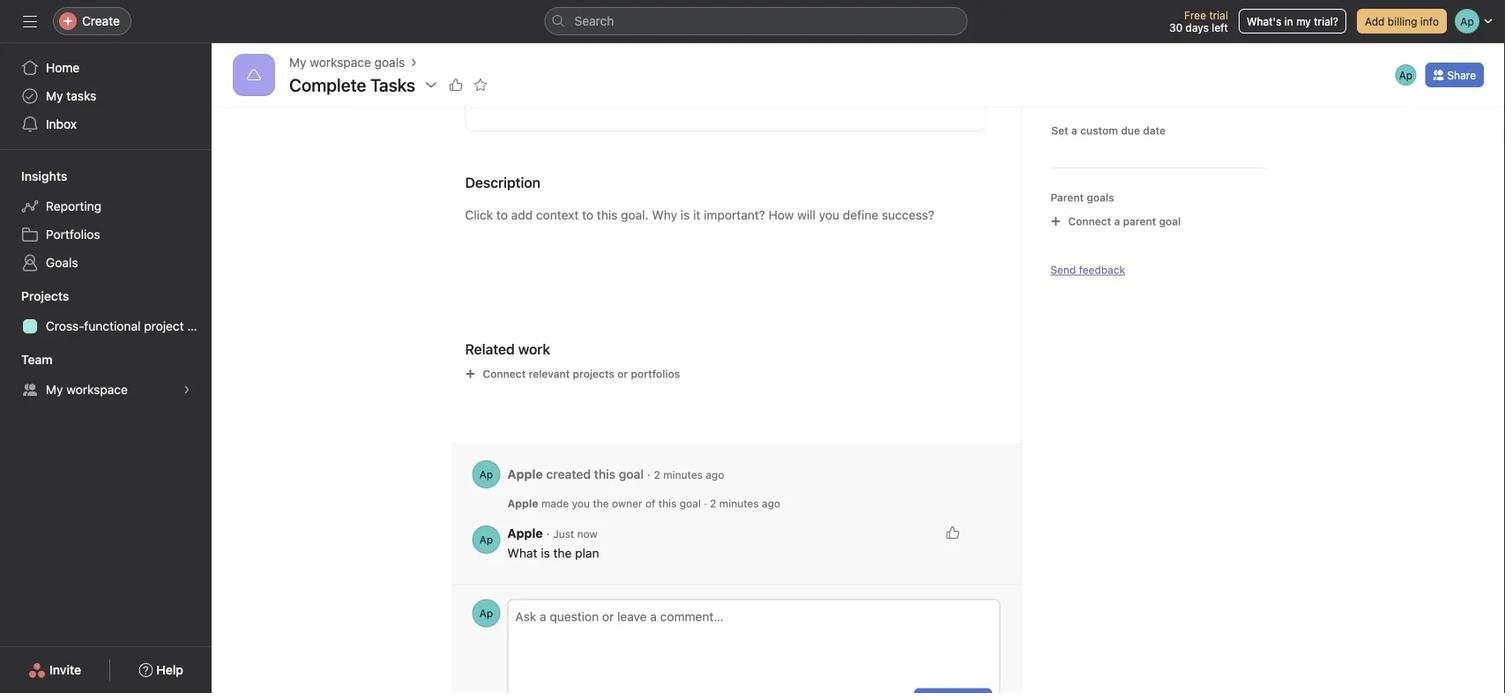 Task type: describe. For each thing, give the bounding box(es) containing it.
days
[[1186, 21, 1209, 34]]

invite
[[49, 663, 81, 677]]

0 horizontal spatial goals
[[375, 55, 405, 70]]

free
[[1185, 9, 1207, 21]]

home
[[46, 60, 80, 75]]

now
[[577, 528, 598, 540]]

1 vertical spatial goals
[[1087, 191, 1115, 204]]

description
[[465, 174, 541, 191]]

projects
[[21, 289, 69, 303]]

search list box
[[545, 7, 968, 35]]

share button
[[1426, 63, 1485, 87]]

home link
[[11, 54, 201, 82]]

what
[[508, 546, 538, 561]]

what's in my trial?
[[1247, 15, 1339, 27]]

you
[[572, 497, 590, 510]]

what is the plan
[[508, 546, 599, 561]]

in
[[1285, 15, 1294, 27]]

my for my tasks
[[46, 89, 63, 103]]

set a custom due date
[[1052, 124, 1166, 137]]

set
[[1052, 124, 1069, 137]]

connect for parent goals
[[1069, 215, 1112, 228]]

hide sidebar image
[[23, 14, 37, 28]]

add billing info
[[1365, 15, 1440, 27]]

portfolios link
[[11, 221, 201, 249]]

project
[[144, 319, 184, 333]]

just
[[553, 528, 574, 540]]

team button
[[0, 351, 53, 369]]

cross-functional project plan link
[[11, 312, 212, 340]]

send
[[1051, 264, 1076, 276]]

my workspace goals link
[[289, 53, 405, 72]]

my
[[1297, 15, 1312, 27]]

custom
[[1081, 124, 1119, 137]]

1 horizontal spatial ago
[[762, 497, 781, 510]]

0 likes. click to like this task image
[[449, 78, 463, 92]]

0 vertical spatial the
[[593, 497, 609, 510]]

trial
[[1210, 9, 1229, 21]]

1 vertical spatial minutes
[[720, 497, 759, 510]]

parent
[[1123, 215, 1157, 228]]

set a custom due date button
[[1047, 122, 1171, 139]]

what's
[[1247, 15, 1282, 27]]

apple for created
[[508, 467, 543, 481]]

is
[[541, 546, 550, 561]]

minutes inside apple created this goal · 2 minutes ago
[[664, 469, 703, 481]]

see details, my workspace image
[[182, 385, 192, 395]]

related work
[[465, 341, 551, 358]]

share
[[1448, 69, 1477, 81]]

apple created this goal · 2 minutes ago
[[508, 467, 725, 481]]

search
[[575, 14, 614, 28]]

add billing info button
[[1357, 9, 1447, 34]]

my tasks link
[[11, 82, 201, 110]]

1 vertical spatial this
[[659, 497, 677, 510]]

create
[[82, 14, 120, 28]]

feedback
[[1079, 264, 1126, 276]]

tasks
[[66, 89, 96, 103]]

inbox link
[[11, 110, 201, 138]]

plan for cross-functional project plan
[[187, 319, 212, 333]]

0 likes. click to like this task image
[[946, 526, 960, 540]]

what's in my trial? button
[[1239, 9, 1347, 34]]

insights button
[[0, 168, 67, 185]]

goal for this
[[619, 467, 644, 481]]

plan for what is the plan
[[575, 546, 599, 561]]

projects element
[[0, 280, 212, 344]]

portfolios
[[46, 227, 100, 242]]

team
[[21, 352, 53, 367]]

apple link for ·
[[508, 526, 543, 541]]

show options image
[[424, 78, 438, 92]]



Task type: vqa. For each thing, say whether or not it's contained in the screenshot.
Description
yes



Task type: locate. For each thing, give the bounding box(es) containing it.
ago
[[706, 469, 725, 481], [762, 497, 781, 510]]

global element
[[0, 43, 212, 149]]

goal for parent
[[1160, 215, 1181, 228]]

info
[[1421, 15, 1440, 27]]

apple for made
[[508, 497, 539, 510]]

projects button
[[0, 288, 69, 305]]

plan inside projects element
[[187, 319, 212, 333]]

2 horizontal spatial ·
[[704, 497, 707, 510]]

connect down parent goals
[[1069, 215, 1112, 228]]

apple
[[508, 467, 543, 481], [508, 497, 539, 510], [508, 526, 543, 541]]

0 vertical spatial workspace
[[310, 55, 371, 70]]

1 vertical spatial ago
[[762, 497, 781, 510]]

made
[[542, 497, 569, 510]]

1 horizontal spatial a
[[1115, 215, 1121, 228]]

my for my workspace goals
[[289, 55, 307, 70]]

1 horizontal spatial plan
[[575, 546, 599, 561]]

this
[[594, 467, 616, 481], [659, 497, 677, 510]]

1 horizontal spatial this
[[659, 497, 677, 510]]

1 vertical spatial my
[[46, 89, 63, 103]]

connect relevant projects or portfolios
[[483, 368, 680, 380]]

help
[[156, 663, 183, 677]]

connect down related work at the left of the page
[[483, 368, 526, 380]]

0 vertical spatial ·
[[647, 467, 651, 481]]

1 vertical spatial 2
[[710, 497, 717, 510]]

goal inside button
[[1160, 215, 1181, 228]]

goals link
[[11, 249, 201, 277]]

1 horizontal spatial ·
[[647, 467, 651, 481]]

0 vertical spatial 2
[[654, 469, 661, 481]]

my inside my workspace link
[[46, 382, 63, 397]]

goals up connect a parent goal button at the right top of the page
[[1087, 191, 1115, 204]]

0 vertical spatial apple link
[[508, 467, 543, 481]]

2 horizontal spatial goal
[[1160, 215, 1181, 228]]

my
[[289, 55, 307, 70], [46, 89, 63, 103], [46, 382, 63, 397]]

apple link up made
[[508, 467, 543, 481]]

portfolios
[[631, 368, 680, 380]]

0 horizontal spatial the
[[554, 546, 572, 561]]

a left parent
[[1115, 215, 1121, 228]]

0 vertical spatial apple
[[508, 467, 543, 481]]

1 apple link from the top
[[508, 467, 543, 481]]

my inside my workspace goals link
[[289, 55, 307, 70]]

1 horizontal spatial workspace
[[310, 55, 371, 70]]

0 horizontal spatial plan
[[187, 319, 212, 333]]

relevant
[[529, 368, 570, 380]]

2 inside apple created this goal · 2 minutes ago
[[654, 469, 661, 481]]

workspace
[[310, 55, 371, 70], [66, 382, 128, 397]]

2 vertical spatial my
[[46, 382, 63, 397]]

complete tasks
[[289, 74, 415, 95]]

1 horizontal spatial goal
[[680, 497, 701, 510]]

2
[[654, 469, 661, 481], [710, 497, 717, 510]]

the right is
[[554, 546, 572, 561]]

workspace down cross-functional project plan link
[[66, 382, 128, 397]]

ago inside apple created this goal · 2 minutes ago
[[706, 469, 725, 481]]

of
[[646, 497, 656, 510]]

0 vertical spatial goal
[[1160, 215, 1181, 228]]

insights element
[[0, 161, 212, 280]]

reporting link
[[11, 192, 201, 221]]

this right created
[[594, 467, 616, 481]]

0 vertical spatial my
[[289, 55, 307, 70]]

connect
[[1069, 215, 1112, 228], [483, 368, 526, 380]]

my workspace
[[46, 382, 128, 397]]

a for connect
[[1115, 215, 1121, 228]]

billing
[[1388, 15, 1418, 27]]

connect a parent goal
[[1069, 215, 1181, 228]]

due
[[1121, 124, 1141, 137]]

0 horizontal spatial workspace
[[66, 382, 128, 397]]

date
[[1143, 124, 1166, 137]]

teams element
[[0, 344, 212, 408]]

parent
[[1051, 191, 1084, 204]]

search button
[[545, 7, 968, 35]]

inbox
[[46, 117, 77, 131]]

0 horizontal spatial 2
[[654, 469, 661, 481]]

plan
[[187, 319, 212, 333], [575, 546, 599, 561]]

create button
[[53, 7, 131, 35]]

connect for related work
[[483, 368, 526, 380]]

my for my workspace
[[46, 382, 63, 397]]

apple link
[[508, 467, 543, 481], [508, 497, 539, 510], [508, 526, 543, 541]]

0 horizontal spatial a
[[1072, 124, 1078, 137]]

2 up of
[[654, 469, 661, 481]]

my inside my tasks link
[[46, 89, 63, 103]]

1 vertical spatial plan
[[575, 546, 599, 561]]

or
[[618, 368, 628, 380]]

0 vertical spatial this
[[594, 467, 616, 481]]

my workspace link
[[11, 376, 201, 404]]

0 horizontal spatial goal
[[619, 467, 644, 481]]

connect a parent goal button
[[1043, 209, 1189, 234]]

reporting
[[46, 199, 102, 213]]

·
[[647, 467, 651, 481], [704, 497, 707, 510], [546, 526, 550, 541]]

2 right of
[[710, 497, 717, 510]]

2 vertical spatial apple
[[508, 526, 543, 541]]

workspace inside teams element
[[66, 382, 128, 397]]

a
[[1072, 124, 1078, 137], [1115, 215, 1121, 228]]

apple · just now
[[508, 526, 598, 541]]

the
[[593, 497, 609, 510], [554, 546, 572, 561]]

1 horizontal spatial 2
[[710, 497, 717, 510]]

apple link for created
[[508, 467, 543, 481]]

0 vertical spatial connect
[[1069, 215, 1112, 228]]

0 vertical spatial ago
[[706, 469, 725, 481]]

left
[[1212, 21, 1229, 34]]

3 apple from the top
[[508, 526, 543, 541]]

add
[[1365, 15, 1385, 27]]

2 apple from the top
[[508, 497, 539, 510]]

apple for ·
[[508, 526, 543, 541]]

owner
[[612, 497, 643, 510]]

goals
[[375, 55, 405, 70], [1087, 191, 1115, 204]]

workspace up complete tasks
[[310, 55, 371, 70]]

1 vertical spatial ·
[[704, 497, 707, 510]]

connect relevant projects or portfolios button
[[457, 362, 688, 386]]

1 vertical spatial connect
[[483, 368, 526, 380]]

send feedback
[[1051, 264, 1126, 276]]

apple left made
[[508, 497, 539, 510]]

1 horizontal spatial connect
[[1069, 215, 1112, 228]]

send feedback link
[[1051, 262, 1126, 278]]

goals
[[46, 255, 78, 270]]

0 horizontal spatial ago
[[706, 469, 725, 481]]

parent goals
[[1051, 191, 1115, 204]]

plan right project
[[187, 319, 212, 333]]

apple up made
[[508, 467, 543, 481]]

a right set
[[1072, 124, 1078, 137]]

cross-
[[46, 319, 84, 333]]

0 horizontal spatial connect
[[483, 368, 526, 380]]

add to starred image
[[474, 78, 488, 92]]

a for set
[[1072, 124, 1078, 137]]

my left tasks
[[46, 89, 63, 103]]

0 horizontal spatial this
[[594, 467, 616, 481]]

1 horizontal spatial goals
[[1087, 191, 1115, 204]]

trial?
[[1314, 15, 1339, 27]]

1 vertical spatial apple link
[[508, 497, 539, 510]]

this right of
[[659, 497, 677, 510]]

2 vertical spatial goal
[[680, 497, 701, 510]]

invite button
[[17, 654, 93, 686]]

workspace for my workspace goals
[[310, 55, 371, 70]]

1 vertical spatial goal
[[619, 467, 644, 481]]

apple link left made
[[508, 497, 539, 510]]

my tasks
[[46, 89, 96, 103]]

0 horizontal spatial minutes
[[664, 469, 703, 481]]

goal right of
[[680, 497, 701, 510]]

2 vertical spatial apple link
[[508, 526, 543, 541]]

my down team in the left bottom of the page
[[46, 382, 63, 397]]

1 apple from the top
[[508, 467, 543, 481]]

projects
[[573, 368, 615, 380]]

1 horizontal spatial minutes
[[720, 497, 759, 510]]

· up of
[[647, 467, 651, 481]]

· left just
[[546, 526, 550, 541]]

3 apple link from the top
[[508, 526, 543, 541]]

30
[[1170, 21, 1183, 34]]

plan down now
[[575, 546, 599, 561]]

ap
[[1400, 69, 1413, 81], [480, 468, 493, 481], [480, 534, 493, 546], [480, 607, 493, 620]]

1 vertical spatial apple
[[508, 497, 539, 510]]

· right of
[[704, 497, 707, 510]]

1 vertical spatial workspace
[[66, 382, 128, 397]]

apple up what at the bottom of the page
[[508, 526, 543, 541]]

0 vertical spatial a
[[1072, 124, 1078, 137]]

help button
[[127, 654, 195, 686]]

created
[[546, 467, 591, 481]]

0 vertical spatial goals
[[375, 55, 405, 70]]

0 vertical spatial plan
[[187, 319, 212, 333]]

2 apple link from the top
[[508, 497, 539, 510]]

goal up owner
[[619, 467, 644, 481]]

cross-functional project plan
[[46, 319, 212, 333]]

1 vertical spatial a
[[1115, 215, 1121, 228]]

apple made you the owner of this goal · 2 minutes ago
[[508, 497, 781, 510]]

1 vertical spatial the
[[554, 546, 572, 561]]

goals up complete tasks
[[375, 55, 405, 70]]

apple link up what at the bottom of the page
[[508, 526, 543, 541]]

ap button
[[1394, 63, 1419, 87], [472, 460, 501, 489], [472, 526, 501, 554], [472, 599, 501, 628]]

goal right parent
[[1160, 215, 1181, 228]]

insights
[[21, 169, 67, 183]]

my up complete tasks
[[289, 55, 307, 70]]

0 horizontal spatial ·
[[546, 526, 550, 541]]

free trial 30 days left
[[1170, 9, 1229, 34]]

workspace for my workspace
[[66, 382, 128, 397]]

the right you
[[593, 497, 609, 510]]

my workspace goals
[[289, 55, 405, 70]]

goal
[[1160, 215, 1181, 228], [619, 467, 644, 481], [680, 497, 701, 510]]

1 horizontal spatial the
[[593, 497, 609, 510]]

functional
[[84, 319, 141, 333]]

2 vertical spatial ·
[[546, 526, 550, 541]]

0 vertical spatial minutes
[[664, 469, 703, 481]]



